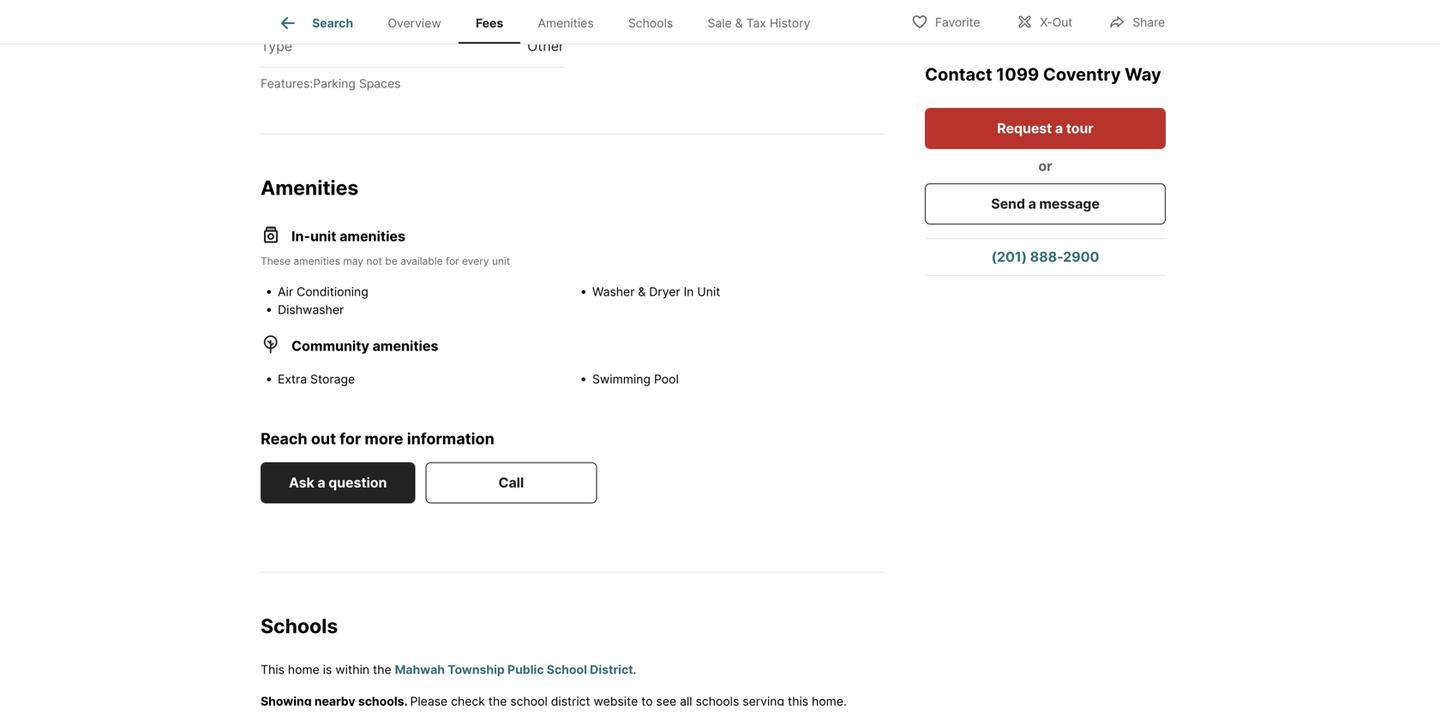 Task type: vqa. For each thing, say whether or not it's contained in the screenshot.
right favorite button image
no



Task type: describe. For each thing, give the bounding box(es) containing it.
amenities tab
[[521, 3, 611, 44]]

ask a question
[[289, 474, 387, 491]]

history
[[770, 16, 811, 30]]

or
[[1039, 158, 1053, 175]]

swimming pool
[[593, 372, 679, 387]]

washer
[[593, 284, 635, 299]]

not
[[366, 255, 382, 267]]

call button
[[426, 462, 597, 504]]

the
[[373, 663, 392, 677]]

send
[[992, 196, 1026, 212]]

extra
[[278, 372, 307, 387]]

schools inside tab
[[628, 16, 673, 30]]

a for request
[[1056, 120, 1063, 137]]

is
[[323, 663, 332, 677]]

share
[[1133, 15, 1165, 30]]

.
[[633, 663, 637, 677]]

amenities for community
[[373, 338, 439, 354]]

(201) 888-2900 link
[[925, 239, 1166, 275]]

ask a question button
[[261, 462, 415, 504]]

parking
[[295, 3, 346, 20]]

(201) 888-2900 button
[[925, 239, 1166, 275]]

favorite
[[935, 15, 981, 30]]

message
[[1040, 196, 1100, 212]]

tab list containing search
[[261, 0, 842, 44]]

this home is within the mahwah township public school district .
[[261, 663, 637, 677]]

tax
[[747, 16, 767, 30]]

amenities inside tab
[[538, 16, 594, 30]]

in
[[684, 284, 694, 299]]

0 horizontal spatial amenities
[[261, 176, 359, 200]]

school
[[547, 663, 587, 677]]

in-unit amenities
[[292, 228, 406, 245]]

features:parking
[[261, 76, 356, 91]]

sale & tax history
[[708, 16, 811, 30]]

0 horizontal spatial schools
[[261, 614, 338, 638]]

x-
[[1041, 15, 1053, 30]]

public
[[508, 663, 544, 677]]

tour
[[1067, 120, 1094, 137]]

x-out
[[1041, 15, 1073, 30]]

schools tab
[[611, 3, 691, 44]]

unit
[[698, 284, 721, 299]]

0 vertical spatial amenities
[[340, 228, 406, 245]]

spaces
[[359, 76, 401, 91]]

favorite button
[[897, 4, 995, 39]]

sale
[[708, 16, 732, 30]]

0 horizontal spatial for
[[340, 429, 361, 448]]

a for ask
[[318, 474, 325, 491]]

call link
[[426, 462, 597, 504]]

send a message button
[[925, 184, 1166, 225]]

reach
[[261, 429, 308, 448]]

dryer
[[649, 284, 681, 299]]

conditioning
[[297, 284, 369, 299]]

air
[[278, 284, 293, 299]]

amenities for these
[[294, 255, 340, 267]]

information
[[407, 429, 495, 448]]

within
[[336, 663, 370, 677]]

question
[[329, 474, 387, 491]]

be
[[385, 255, 398, 267]]

share button
[[1094, 4, 1180, 39]]

type
[[261, 38, 293, 54]]

request a tour button
[[925, 108, 1166, 149]]

reach out for more information
[[261, 429, 495, 448]]



Task type: locate. For each thing, give the bounding box(es) containing it.
swimming
[[593, 372, 651, 387]]

air conditioning dishwasher
[[278, 284, 369, 317]]

1099
[[997, 64, 1040, 85]]

x-out button
[[1002, 4, 1088, 39]]

2 vertical spatial amenities
[[373, 338, 439, 354]]

amenities
[[538, 16, 594, 30], [261, 176, 359, 200]]

&
[[736, 16, 743, 30], [638, 284, 646, 299]]

ask
[[289, 474, 315, 491]]

amenities right community
[[373, 338, 439, 354]]

in-
[[292, 228, 310, 245]]

fees
[[476, 16, 504, 30]]

dishwasher
[[278, 303, 344, 317]]

amenities
[[340, 228, 406, 245], [294, 255, 340, 267], [373, 338, 439, 354]]

overview
[[388, 16, 441, 30]]

community amenities
[[292, 338, 439, 354]]

coventry
[[1044, 64, 1121, 85]]

0 vertical spatial for
[[446, 255, 459, 267]]

other
[[527, 38, 564, 54]]

district
[[590, 663, 633, 677]]

way
[[1125, 64, 1162, 85]]

a inside button
[[1056, 120, 1063, 137]]

0 horizontal spatial unit
[[310, 228, 337, 245]]

0 horizontal spatial &
[[638, 284, 646, 299]]

(201) 888-2900
[[992, 249, 1100, 265]]

0 vertical spatial amenities
[[538, 16, 594, 30]]

2 horizontal spatial a
[[1056, 120, 1063, 137]]

amenities up in-
[[261, 176, 359, 200]]

schools left "sale"
[[628, 16, 673, 30]]

& for sale
[[736, 16, 743, 30]]

1 vertical spatial &
[[638, 284, 646, 299]]

community
[[292, 338, 369, 354]]

a for send
[[1029, 196, 1037, 212]]

0 vertical spatial a
[[1056, 120, 1063, 137]]

1 vertical spatial amenities
[[294, 255, 340, 267]]

0 vertical spatial schools
[[628, 16, 673, 30]]

township
[[448, 663, 505, 677]]

pool
[[654, 372, 679, 387]]

& inside tab
[[736, 16, 743, 30]]

1 horizontal spatial schools
[[628, 16, 673, 30]]

amenities up not
[[340, 228, 406, 245]]

a left "tour"
[[1056, 120, 1063, 137]]

a right ask
[[318, 474, 325, 491]]

1 vertical spatial amenities
[[261, 176, 359, 200]]

unit
[[310, 228, 337, 245], [492, 255, 510, 267]]

call
[[499, 474, 524, 491]]

1 vertical spatial a
[[1029, 196, 1037, 212]]

1 horizontal spatial &
[[736, 16, 743, 30]]

out
[[1053, 15, 1073, 30]]

contact 1099 coventry way
[[925, 64, 1162, 85]]

for left every
[[446, 255, 459, 267]]

2 vertical spatial a
[[318, 474, 325, 491]]

out
[[311, 429, 336, 448]]

tab list
[[261, 0, 842, 44]]

schools up home
[[261, 614, 338, 638]]

2900
[[1064, 249, 1100, 265]]

0 vertical spatial &
[[736, 16, 743, 30]]

extra storage
[[278, 372, 355, 387]]

0 vertical spatial unit
[[310, 228, 337, 245]]

may
[[343, 255, 364, 267]]

send a message
[[992, 196, 1100, 212]]

overview tab
[[371, 3, 459, 44]]

1 horizontal spatial for
[[446, 255, 459, 267]]

search
[[312, 16, 353, 30]]

these amenities may not be available for every unit
[[261, 255, 510, 267]]

1 horizontal spatial a
[[1029, 196, 1037, 212]]

available
[[401, 255, 443, 267]]

mahwah township public school district link
[[395, 663, 633, 677]]

0 horizontal spatial a
[[318, 474, 325, 491]]

for right the out
[[340, 429, 361, 448]]

1 vertical spatial for
[[340, 429, 361, 448]]

this
[[261, 663, 285, 677]]

unit up conditioning
[[310, 228, 337, 245]]

& left dryer
[[638, 284, 646, 299]]

amenities up 'other'
[[538, 16, 594, 30]]

home
[[288, 663, 320, 677]]

request
[[998, 120, 1052, 137]]

& left tax on the right top of page
[[736, 16, 743, 30]]

request a tour
[[998, 120, 1094, 137]]

1 vertical spatial unit
[[492, 255, 510, 267]]

unit right every
[[492, 255, 510, 267]]

1 horizontal spatial unit
[[492, 255, 510, 267]]

search link
[[278, 13, 353, 33]]

a
[[1056, 120, 1063, 137], [1029, 196, 1037, 212], [318, 474, 325, 491]]

amenities down in-
[[294, 255, 340, 267]]

schools
[[628, 16, 673, 30], [261, 614, 338, 638]]

1 horizontal spatial amenities
[[538, 16, 594, 30]]

contact
[[925, 64, 993, 85]]

storage
[[310, 372, 355, 387]]

more
[[365, 429, 404, 448]]

1 vertical spatial schools
[[261, 614, 338, 638]]

888-
[[1030, 249, 1064, 265]]

every
[[462, 255, 489, 267]]

& for washer
[[638, 284, 646, 299]]

sale & tax history tab
[[691, 3, 828, 44]]

fees tab
[[459, 3, 521, 44]]

these
[[261, 255, 291, 267]]

(201)
[[992, 249, 1027, 265]]

for
[[446, 255, 459, 267], [340, 429, 361, 448]]

washer & dryer in unit
[[593, 284, 721, 299]]

a right send
[[1029, 196, 1037, 212]]

features:parking spaces
[[261, 76, 401, 91]]

mahwah
[[395, 663, 445, 677]]



